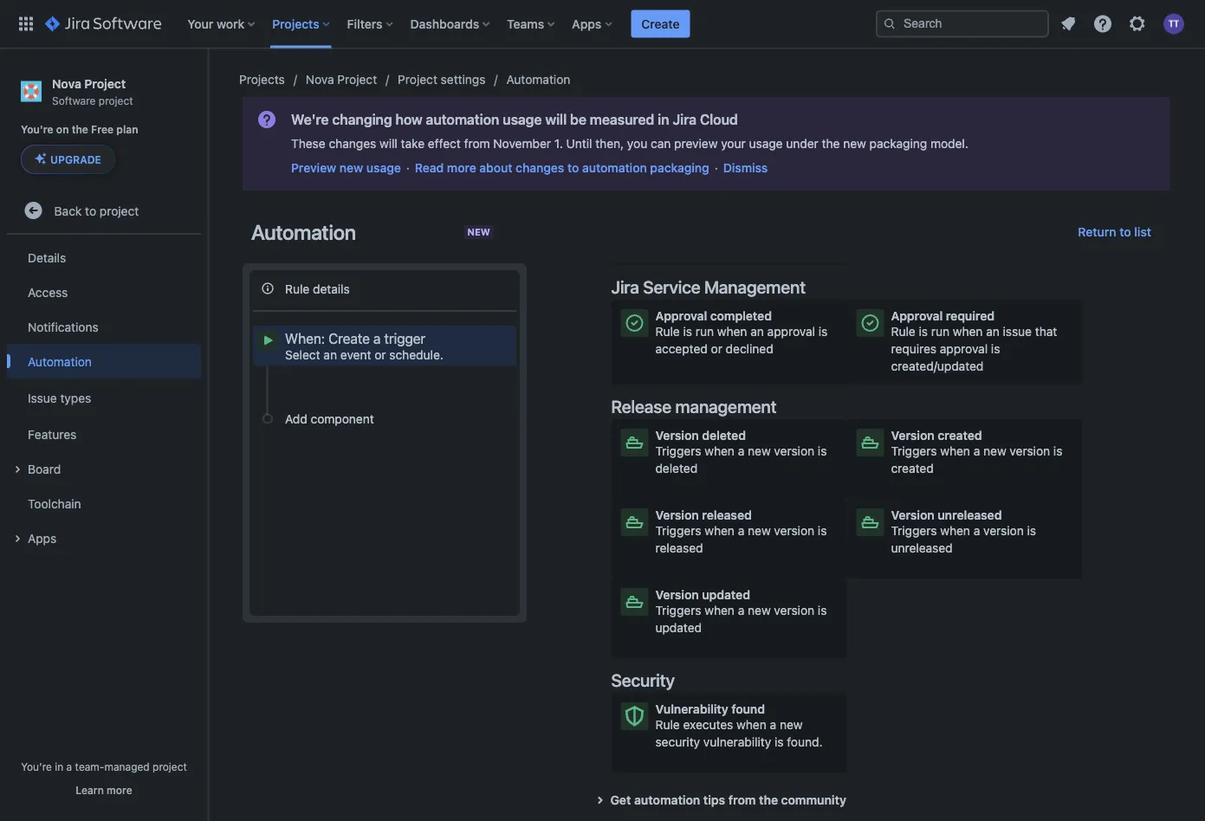 Task type: locate. For each thing, give the bounding box(es) containing it.
version inside version released triggers when a new version is released
[[774, 524, 815, 538]]

0 horizontal spatial create
[[329, 331, 370, 347]]

1 horizontal spatial automation link
[[507, 69, 571, 90]]

1 horizontal spatial approval
[[940, 342, 988, 356]]

expand image inside board button
[[7, 460, 28, 480]]

projects inside popup button
[[272, 16, 320, 31]]

project inside nova project software project
[[84, 76, 126, 91]]

0 horizontal spatial approval
[[768, 325, 816, 339]]

approval up declined
[[768, 325, 816, 339]]

triggers inside version created triggers when a new version is created
[[891, 444, 937, 458]]

when inside version deleted triggers when a new version is deleted
[[705, 444, 735, 458]]

notifications link
[[7, 310, 201, 344]]

rule inside vulnerability found rule executes when a new security vulnerability is found.
[[656, 718, 680, 732]]

apps
[[572, 16, 602, 31], [28, 531, 57, 545]]

1 horizontal spatial packaging
[[870, 137, 928, 151]]

these
[[291, 137, 326, 151]]

new down management at the right of page
[[748, 444, 771, 458]]

1 horizontal spatial nova
[[306, 72, 334, 87]]

0 vertical spatial deleted
[[702, 429, 746, 443]]

until
[[566, 137, 592, 151]]

new inside version created triggers when a new version is created
[[984, 444, 1007, 458]]

nova inside nova project software project
[[52, 76, 81, 91]]

packaging
[[870, 137, 928, 151], [650, 161, 710, 175]]

0 vertical spatial automation link
[[507, 69, 571, 90]]

2 horizontal spatial to
[[1120, 225, 1132, 239]]

0 vertical spatial projects
[[272, 16, 320, 31]]

create inside the when: create a trigger select an event or schedule.
[[329, 331, 370, 347]]

when down required
[[953, 325, 983, 339]]

will left take
[[380, 137, 398, 151]]

new down version released triggers when a new version is released
[[748, 604, 771, 618]]

project inside 'link'
[[337, 72, 377, 87]]

expand image down features
[[7, 460, 28, 480]]

group
[[7, 235, 201, 561]]

version updated triggers when a new version is updated
[[656, 588, 827, 635]]

when inside version updated triggers when a new version is updated
[[705, 604, 735, 618]]

when up 'version unreleased triggers when a version is unreleased'
[[941, 444, 971, 458]]

automation link for project settings
[[507, 69, 571, 90]]

back to project
[[54, 203, 139, 218]]

a down version deleted triggers when a new version is deleted
[[738, 524, 745, 538]]

0 horizontal spatial or
[[375, 348, 386, 362]]

more inside button
[[107, 784, 132, 796]]

rule details button
[[253, 274, 517, 303]]

back
[[54, 203, 82, 218]]

automation inside the we're changing how automation usage will be measured in jira cloud these changes will take effect from november 1. until then, you can preview your usage under the new packaging model.
[[426, 111, 499, 128]]

approval down service
[[656, 309, 707, 323]]

create button
[[631, 10, 690, 38]]

preview
[[674, 137, 718, 151]]

project up "plan"
[[99, 94, 133, 106]]

automation link
[[507, 69, 571, 90], [7, 344, 201, 379]]

1 vertical spatial more
[[107, 784, 132, 796]]

required
[[946, 309, 995, 323]]

in left team-
[[55, 761, 63, 773]]

1 you're from the top
[[21, 123, 53, 135]]

security
[[656, 735, 700, 750]]

expand image
[[7, 460, 28, 480], [7, 529, 28, 550]]

1 expand image from the top
[[7, 460, 28, 480]]

that
[[1036, 325, 1058, 339]]

version inside version deleted triggers when a new version is deleted
[[656, 429, 699, 443]]

approval up requires
[[891, 309, 943, 323]]

project up the details link
[[100, 203, 139, 218]]

2 approval from the left
[[891, 309, 943, 323]]

notifications image
[[1058, 13, 1079, 34]]

nova
[[306, 72, 334, 87], [52, 76, 81, 91]]

will left be
[[545, 111, 567, 128]]

0 vertical spatial updated
[[702, 588, 751, 602]]

rule inside approval required rule is run when an issue that requires approval is created/updated
[[891, 325, 916, 339]]

vulnerability found rule executes when a new security vulnerability is found.
[[656, 702, 823, 750]]

0 vertical spatial create
[[642, 16, 680, 31]]

new inside vulnerability found rule executes when a new security vulnerability is found.
[[780, 718, 803, 732]]

approval up "created/updated"
[[940, 342, 988, 356]]

version inside 'version unreleased triggers when a version is unreleased'
[[984, 524, 1024, 538]]

approval inside approval required rule is run when an issue that requires approval is created/updated
[[891, 309, 943, 323]]

model.
[[931, 137, 969, 151]]

an for approval
[[751, 325, 764, 339]]

created down "created/updated"
[[938, 429, 982, 443]]

details
[[313, 281, 350, 296]]

to down the until
[[568, 161, 579, 175]]

when down management at the right of page
[[705, 444, 735, 458]]

an inside approval completed rule is run when an approval is accepted or declined
[[751, 325, 764, 339]]

deleted down release management
[[656, 462, 698, 476]]

how
[[396, 111, 423, 128]]

to inside button
[[1120, 225, 1132, 239]]

1.
[[555, 137, 563, 151]]

from
[[464, 137, 490, 151], [729, 793, 756, 808]]

1 vertical spatial created
[[891, 462, 934, 476]]

approval
[[656, 309, 707, 323], [891, 309, 943, 323]]

1 vertical spatial changes
[[516, 161, 564, 175]]

preview new usage · read more about changes to automation packaging · dismiss
[[291, 161, 768, 175]]

new
[[844, 137, 867, 151], [340, 161, 363, 175], [748, 444, 771, 458], [984, 444, 1007, 458], [748, 524, 771, 538], [748, 604, 771, 618], [780, 718, 803, 732]]

0 vertical spatial approval
[[768, 325, 816, 339]]

banner
[[0, 0, 1206, 49]]

2 horizontal spatial usage
[[749, 137, 783, 151]]

approval inside approval required rule is run when an issue that requires approval is created/updated
[[940, 342, 988, 356]]

1 vertical spatial updated
[[656, 621, 702, 635]]

is inside version created triggers when a new version is created
[[1054, 444, 1063, 458]]

0 horizontal spatial run
[[696, 325, 714, 339]]

2 horizontal spatial an
[[987, 325, 1000, 339]]

2 run from the left
[[932, 325, 950, 339]]

0 horizontal spatial more
[[107, 784, 132, 796]]

0 horizontal spatial automation link
[[7, 344, 201, 379]]

rule details
[[285, 281, 350, 296]]

usage up november
[[503, 111, 542, 128]]

found.
[[787, 735, 823, 750]]

triggers for triggers when a version is unreleased
[[891, 524, 937, 538]]

released
[[702, 508, 752, 523], [656, 541, 703, 556]]

an for issue
[[987, 325, 1000, 339]]

usage up dismiss
[[749, 137, 783, 151]]

or
[[711, 342, 723, 356], [375, 348, 386, 362]]

1 vertical spatial from
[[729, 793, 756, 808]]

vulnerability
[[656, 702, 729, 717]]

when inside approval required rule is run when an issue that requires approval is created/updated
[[953, 325, 983, 339]]

the right under
[[822, 137, 840, 151]]

when inside 'version unreleased triggers when a version is unreleased'
[[941, 524, 971, 538]]

changes down november
[[516, 161, 564, 175]]

0 vertical spatial packaging
[[870, 137, 928, 151]]

0 vertical spatial automation
[[426, 111, 499, 128]]

version for version released triggers when a new version is released
[[656, 508, 699, 523]]

0 horizontal spatial in
[[55, 761, 63, 773]]

0 horizontal spatial automation
[[28, 354, 92, 369]]

1 vertical spatial the
[[822, 137, 840, 151]]

accepted
[[656, 342, 708, 356]]

project right managed
[[153, 761, 187, 773]]

management
[[676, 396, 777, 416]]

1 horizontal spatial jira
[[673, 111, 697, 128]]

1 run from the left
[[696, 325, 714, 339]]

a inside version created triggers when a new version is created
[[974, 444, 981, 458]]

is inside version released triggers when a new version is released
[[818, 524, 827, 538]]

1 vertical spatial jira
[[611, 276, 639, 297]]

packaging down the preview
[[650, 161, 710, 175]]

· left dismiss
[[715, 161, 718, 175]]

0 vertical spatial created
[[938, 429, 982, 443]]

an inside approval required rule is run when an issue that requires approval is created/updated
[[987, 325, 1000, 339]]

projects for projects popup button
[[272, 16, 320, 31]]

version deleted triggers when a new version is deleted
[[656, 429, 827, 476]]

preview new usage button
[[291, 159, 401, 177]]

version
[[656, 429, 699, 443], [891, 429, 935, 443], [656, 508, 699, 523], [891, 508, 935, 523], [656, 588, 699, 602]]

1 horizontal spatial project
[[337, 72, 377, 87]]

triggers inside version deleted triggers when a new version is deleted
[[656, 444, 702, 458]]

version inside version updated triggers when a new version is updated
[[774, 604, 815, 618]]

you're in a team-managed project
[[21, 761, 187, 773]]

project up the changing
[[337, 72, 377, 87]]

1 horizontal spatial or
[[711, 342, 723, 356]]

unreleased
[[938, 508, 1002, 523], [891, 541, 953, 556]]

sidebar navigation image
[[189, 69, 227, 104]]

new inside version released triggers when a new version is released
[[748, 524, 771, 538]]

new down version deleted triggers when a new version is deleted
[[748, 524, 771, 538]]

created up 'version unreleased triggers when a version is unreleased'
[[891, 462, 934, 476]]

0 horizontal spatial apps
[[28, 531, 57, 545]]

projects right sidebar navigation icon
[[239, 72, 285, 87]]

triggers inside version released triggers when a new version is released
[[656, 524, 702, 538]]

settings image
[[1128, 13, 1148, 34]]

return to list button
[[1068, 218, 1162, 246]]

version inside version updated triggers when a new version is updated
[[656, 588, 699, 602]]

in
[[658, 111, 669, 128], [55, 761, 63, 773]]

nova inside 'link'
[[306, 72, 334, 87]]

a up vulnerability
[[770, 718, 777, 732]]

1 horizontal spatial run
[[932, 325, 950, 339]]

you're on the free plan
[[21, 123, 138, 135]]

version released triggers when a new version is released
[[656, 508, 827, 556]]

when down found
[[737, 718, 767, 732]]

usage down take
[[366, 161, 401, 175]]

you're left on
[[21, 123, 53, 135]]

version for version deleted triggers when a new version is deleted
[[774, 444, 815, 458]]

approval
[[768, 325, 816, 339], [940, 342, 988, 356]]

1 horizontal spatial usage
[[503, 111, 542, 128]]

or left declined
[[711, 342, 723, 356]]

your
[[187, 16, 213, 31]]

triggers for triggers when a new version is updated
[[656, 604, 702, 618]]

new up 'version unreleased triggers when a version is unreleased'
[[984, 444, 1007, 458]]

1 horizontal spatial automation
[[251, 220, 356, 244]]

run inside approval completed rule is run when an approval is accepted or declined
[[696, 325, 714, 339]]

0 vertical spatial will
[[545, 111, 567, 128]]

take
[[401, 137, 425, 151]]

preview
[[291, 161, 336, 175]]

deleted down management at the right of page
[[702, 429, 746, 443]]

plan
[[116, 123, 138, 135]]

automation down notifications
[[28, 354, 92, 369]]

0 horizontal spatial jira
[[611, 276, 639, 297]]

a left trigger
[[373, 331, 381, 347]]

when down completed
[[717, 325, 747, 339]]

0 horizontal spatial to
[[85, 203, 96, 218]]

2 horizontal spatial project
[[398, 72, 438, 87]]

approval inside approval completed rule is run when an approval is accepted or declined
[[768, 325, 816, 339]]

dashboards
[[410, 16, 479, 31]]

to right back at the top left
[[85, 203, 96, 218]]

automation down then, on the top of page
[[582, 161, 647, 175]]

create right apps popup button
[[642, 16, 680, 31]]

an left event
[[324, 348, 337, 362]]

an left issue
[[987, 325, 1000, 339]]

rule
[[285, 281, 310, 296], [656, 325, 680, 339], [891, 325, 916, 339], [656, 718, 680, 732]]

from right 'tips'
[[729, 793, 756, 808]]

when down version released triggers when a new version is released
[[705, 604, 735, 618]]

project inside nova project software project
[[99, 94, 133, 106]]

0 vertical spatial changes
[[329, 137, 376, 151]]

1 vertical spatial to
[[85, 203, 96, 218]]

when: create a trigger select an event or schedule.
[[285, 331, 444, 362]]

1 horizontal spatial create
[[642, 16, 680, 31]]

management
[[705, 276, 806, 297]]

1 horizontal spatial to
[[568, 161, 579, 175]]

2 · from the left
[[715, 161, 718, 175]]

2 vertical spatial the
[[759, 793, 778, 808]]

projects right work
[[272, 16, 320, 31]]

0 horizontal spatial ·
[[406, 161, 410, 175]]

triggers inside 'version unreleased triggers when a version is unreleased'
[[891, 524, 937, 538]]

automation up rule details
[[251, 220, 356, 244]]

the right on
[[72, 123, 88, 135]]

new inside version deleted triggers when a new version is deleted
[[748, 444, 771, 458]]

new
[[468, 226, 491, 237]]

rule up requires
[[891, 325, 916, 339]]

0 vertical spatial unreleased
[[938, 508, 1002, 523]]

jira up the preview
[[673, 111, 697, 128]]

created
[[938, 429, 982, 443], [891, 462, 934, 476]]

jira left service
[[611, 276, 639, 297]]

is inside version updated triggers when a new version is updated
[[818, 604, 827, 618]]

a inside the when: create a trigger select an event or schedule.
[[373, 331, 381, 347]]

triggers inside version updated triggers when a new version is updated
[[656, 604, 702, 618]]

0 vertical spatial in
[[658, 111, 669, 128]]

project up software
[[84, 76, 126, 91]]

0 horizontal spatial nova
[[52, 76, 81, 91]]

0 vertical spatial expand image
[[7, 460, 28, 480]]

2 vertical spatial usage
[[366, 161, 401, 175]]

automation for notifications
[[28, 354, 92, 369]]

expand image for board
[[7, 460, 28, 480]]

help image
[[1093, 13, 1114, 34]]

0 vertical spatial jira
[[673, 111, 697, 128]]

1 vertical spatial apps
[[28, 531, 57, 545]]

· left the read
[[406, 161, 410, 175]]

from up about
[[464, 137, 490, 151]]

run up 'accepted'
[[696, 325, 714, 339]]

version inside version released triggers when a new version is released
[[656, 508, 699, 523]]

apps right teams popup button
[[572, 16, 602, 31]]

a down version released triggers when a new version is released
[[738, 604, 745, 618]]

1 horizontal spatial more
[[447, 161, 476, 175]]

expand image down toolchain at the left of page
[[7, 529, 28, 550]]

the inside the we're changing how automation usage will be measured in jira cloud these changes will take effect from november 1. until then, you can preview your usage under the new packaging model.
[[822, 137, 840, 151]]

work
[[217, 16, 245, 31]]

automation right get
[[634, 793, 701, 808]]

automation down teams popup button
[[507, 72, 571, 87]]

apps down toolchain at the left of page
[[28, 531, 57, 545]]

toolchain link
[[7, 486, 201, 521]]

more down effect
[[447, 161, 476, 175]]

expand image for apps
[[7, 529, 28, 550]]

2 you're from the top
[[21, 761, 52, 773]]

packaging left model.
[[870, 137, 928, 151]]

approval for approval required rule is run when an issue that requires approval is created/updated
[[891, 309, 943, 323]]

new inside version updated triggers when a new version is updated
[[748, 604, 771, 618]]

1 vertical spatial projects
[[239, 72, 285, 87]]

2 horizontal spatial automation
[[507, 72, 571, 87]]

you're for you're in a team-managed project
[[21, 761, 52, 773]]

1 horizontal spatial apps
[[572, 16, 602, 31]]

an up declined
[[751, 325, 764, 339]]

is inside vulnerability found rule executes when a new security vulnerability is found.
[[775, 735, 784, 750]]

triggers for triggers when a new version is created
[[891, 444, 937, 458]]

1 vertical spatial you're
[[21, 761, 52, 773]]

0 horizontal spatial from
[[464, 137, 490, 151]]

release
[[611, 396, 672, 416]]

run up requires
[[932, 325, 950, 339]]

when down version deleted triggers when a new version is deleted
[[705, 524, 735, 538]]

the left community
[[759, 793, 778, 808]]

0 vertical spatial you're
[[21, 123, 53, 135]]

new right preview
[[340, 161, 363, 175]]

2 horizontal spatial the
[[822, 137, 840, 151]]

jira software image
[[45, 13, 161, 34], [45, 13, 161, 34]]

0 horizontal spatial changes
[[329, 137, 376, 151]]

is inside version deleted triggers when a new version is deleted
[[818, 444, 827, 458]]

rule inside approval completed rule is run when an approval is accepted or declined
[[656, 325, 680, 339]]

1 vertical spatial deleted
[[656, 462, 698, 476]]

new right under
[[844, 137, 867, 151]]

is inside 'version unreleased triggers when a version is unreleased'
[[1028, 524, 1037, 538]]

version inside version created triggers when a new version is created
[[891, 429, 935, 443]]

or right event
[[375, 348, 386, 362]]

to left list
[[1120, 225, 1132, 239]]

version inside version deleted triggers when a new version is deleted
[[774, 444, 815, 458]]

issue types link
[[7, 379, 201, 417]]

rule left details
[[285, 281, 310, 296]]

rule up 'accepted'
[[656, 325, 680, 339]]

automation up effect
[[426, 111, 499, 128]]

automation for project settings
[[507, 72, 571, 87]]

1 horizontal spatial approval
[[891, 309, 943, 323]]

approval required rule is run when an issue that requires approval is created/updated
[[891, 309, 1058, 374]]

nova up software
[[52, 76, 81, 91]]

run for required
[[932, 325, 950, 339]]

rule for approval completed rule is run when an approval is accepted or declined
[[656, 325, 680, 339]]

team-
[[75, 761, 104, 773]]

nova up we're
[[306, 72, 334, 87]]

executes
[[683, 718, 734, 732]]

a down management at the right of page
[[738, 444, 745, 458]]

found
[[732, 702, 765, 717]]

automation link down teams popup button
[[507, 69, 571, 90]]

1 vertical spatial automation link
[[7, 344, 201, 379]]

automation
[[507, 72, 571, 87], [251, 220, 356, 244], [28, 354, 92, 369]]

2 vertical spatial automation
[[28, 354, 92, 369]]

november
[[494, 137, 551, 151]]

updated down version released triggers when a new version is released
[[702, 588, 751, 602]]

a inside version updated triggers when a new version is updated
[[738, 604, 745, 618]]

a down version created triggers when a new version is created
[[974, 524, 981, 538]]

you're for you're on the free plan
[[21, 123, 53, 135]]

more down managed
[[107, 784, 132, 796]]

0 vertical spatial to
[[568, 161, 579, 175]]

your profile and settings image
[[1164, 13, 1185, 34]]

a
[[373, 331, 381, 347], [738, 444, 745, 458], [974, 444, 981, 458], [738, 524, 745, 538], [974, 524, 981, 538], [738, 604, 745, 618], [770, 718, 777, 732], [66, 761, 72, 773]]

version inside version created triggers when a new version is created
[[1010, 444, 1051, 458]]

project up the how
[[398, 72, 438, 87]]

nova project
[[306, 72, 377, 87]]

in up can
[[658, 111, 669, 128]]

0 vertical spatial apps
[[572, 16, 602, 31]]

automation inside dropdown button
[[634, 793, 701, 808]]

version inside 'version unreleased triggers when a version is unreleased'
[[891, 508, 935, 523]]

0 vertical spatial usage
[[503, 111, 542, 128]]

security
[[611, 670, 675, 690]]

automation link up types
[[7, 344, 201, 379]]

0 horizontal spatial will
[[380, 137, 398, 151]]

when down version created triggers when a new version is created
[[941, 524, 971, 538]]

0 horizontal spatial an
[[324, 348, 337, 362]]

triggers
[[656, 444, 702, 458], [891, 444, 937, 458], [656, 524, 702, 538], [891, 524, 937, 538], [656, 604, 702, 618]]

0 vertical spatial more
[[447, 161, 476, 175]]

group containing details
[[7, 235, 201, 561]]

0 vertical spatial the
[[72, 123, 88, 135]]

rule up security at the bottom right
[[656, 718, 680, 732]]

features link
[[7, 417, 201, 452]]

version for version updated triggers when a new version is updated
[[774, 604, 815, 618]]

create
[[642, 16, 680, 31], [329, 331, 370, 347]]

approval inside approval completed rule is run when an approval is accepted or declined
[[656, 309, 707, 323]]

1 horizontal spatial ·
[[715, 161, 718, 175]]

new up found. in the right of the page
[[780, 718, 803, 732]]

approval completed rule is run when an approval is accepted or declined
[[656, 309, 828, 356]]

1 vertical spatial automation
[[251, 220, 356, 244]]

version created triggers when a new version is created
[[891, 429, 1063, 476]]

run inside approval required rule is run when an issue that requires approval is created/updated
[[932, 325, 950, 339]]

0 horizontal spatial the
[[72, 123, 88, 135]]

2 vertical spatial automation
[[634, 793, 701, 808]]

0 horizontal spatial approval
[[656, 309, 707, 323]]

tips
[[704, 793, 726, 808]]

changes up preview new usage "button"
[[329, 137, 376, 151]]

create up event
[[329, 331, 370, 347]]

approval for approval completed rule is run when an approval is accepted or declined
[[656, 309, 707, 323]]

updated up security
[[656, 621, 702, 635]]

about
[[480, 161, 513, 175]]

0 horizontal spatial created
[[891, 462, 934, 476]]

1 horizontal spatial in
[[658, 111, 669, 128]]

2 expand image from the top
[[7, 529, 28, 550]]

0 horizontal spatial packaging
[[650, 161, 710, 175]]

a up 'version unreleased triggers when a version is unreleased'
[[974, 444, 981, 458]]

expand image inside apps button
[[7, 529, 28, 550]]

when inside approval completed rule is run when an approval is accepted or declined
[[717, 325, 747, 339]]

1 horizontal spatial changes
[[516, 161, 564, 175]]

project settings link
[[398, 69, 486, 90]]

an
[[751, 325, 764, 339], [987, 325, 1000, 339], [324, 348, 337, 362]]

1 vertical spatial approval
[[940, 342, 988, 356]]

1 horizontal spatial an
[[751, 325, 764, 339]]

0 vertical spatial from
[[464, 137, 490, 151]]

service
[[643, 276, 701, 297]]

1 vertical spatial expand image
[[7, 529, 28, 550]]

you're left team-
[[21, 761, 52, 773]]

1 approval from the left
[[656, 309, 707, 323]]

upgrade button
[[22, 146, 114, 174]]



Task type: describe. For each thing, give the bounding box(es) containing it.
1 vertical spatial automation
[[582, 161, 647, 175]]

projects for projects link
[[239, 72, 285, 87]]

1 vertical spatial in
[[55, 761, 63, 773]]

primary element
[[10, 0, 876, 48]]

your work
[[187, 16, 245, 31]]

vulnerability
[[704, 735, 772, 750]]

managed
[[104, 761, 150, 773]]

when inside vulnerability found rule executes when a new security vulnerability is found.
[[737, 718, 767, 732]]

trigger
[[384, 331, 426, 347]]

nova for nova project software project
[[52, 76, 81, 91]]

version for version updated triggers when a new version is updated
[[656, 588, 699, 602]]

apps inside popup button
[[572, 16, 602, 31]]

0 horizontal spatial usage
[[366, 161, 401, 175]]

completed
[[710, 309, 772, 323]]

list
[[1135, 225, 1152, 239]]

from inside the we're changing how automation usage will be measured in jira cloud these changes will take effect from november 1. until then, you can preview your usage under the new packaging model.
[[464, 137, 490, 151]]

apps button
[[7, 521, 201, 556]]

in inside the we're changing how automation usage will be measured in jira cloud these changes will take effect from november 1. until then, you can preview your usage under the new packaging model.
[[658, 111, 669, 128]]

toolchain
[[28, 496, 81, 511]]

software
[[52, 94, 96, 106]]

project for nova project
[[337, 72, 377, 87]]

version for version created triggers when a new version is created
[[1010, 444, 1051, 458]]

requires
[[891, 342, 937, 356]]

issue types
[[28, 391, 91, 405]]

rule inside button
[[285, 281, 310, 296]]

dashboards button
[[405, 10, 497, 38]]

version for version released triggers when a new version is released
[[774, 524, 815, 538]]

event
[[340, 348, 371, 362]]

from inside dropdown button
[[729, 793, 756, 808]]

back to project link
[[7, 193, 201, 228]]

an inside the when: create a trigger select an event or schedule.
[[324, 348, 337, 362]]

version for version unreleased triggers when a version is unreleased
[[891, 508, 935, 523]]

a inside vulnerability found rule executes when a new security vulnerability is found.
[[770, 718, 777, 732]]

1 vertical spatial usage
[[749, 137, 783, 151]]

community
[[781, 793, 847, 808]]

on
[[56, 123, 69, 135]]

version for version created triggers when a new version is created
[[891, 429, 935, 443]]

apps button
[[567, 10, 619, 38]]

create inside button
[[642, 16, 680, 31]]

dismiss button
[[723, 159, 768, 177]]

rule for vulnerability found rule executes when a new security vulnerability is found.
[[656, 718, 680, 732]]

changing
[[332, 111, 392, 128]]

notifications
[[28, 320, 98, 334]]

banner containing your work
[[0, 0, 1206, 49]]

we're changing how automation usage will be measured in jira cloud these changes will take effect from november 1. until then, you can preview your usage under the new packaging model.
[[291, 111, 969, 151]]

or inside the when: create a trigger select an event or schedule.
[[375, 348, 386, 362]]

version for version deleted triggers when a new version is deleted
[[656, 429, 699, 443]]

0 horizontal spatial deleted
[[656, 462, 698, 476]]

nova project link
[[306, 69, 377, 90]]

expand image
[[590, 790, 611, 811]]

2 vertical spatial project
[[153, 761, 187, 773]]

board
[[28, 462, 61, 476]]

1 horizontal spatial created
[[938, 429, 982, 443]]

learn
[[76, 784, 104, 796]]

features
[[28, 427, 76, 441]]

can
[[651, 137, 671, 151]]

access
[[28, 285, 68, 299]]

triggers for triggers when a new version is released
[[656, 524, 702, 538]]

projects button
[[267, 10, 337, 38]]

1 vertical spatial packaging
[[650, 161, 710, 175]]

upgrade
[[50, 154, 101, 166]]

a inside 'version unreleased triggers when a version is unreleased'
[[974, 524, 981, 538]]

under
[[786, 137, 819, 151]]

declined
[[726, 342, 774, 356]]

return
[[1079, 225, 1117, 239]]

to for back to project
[[85, 203, 96, 218]]

jira service management
[[611, 276, 806, 297]]

1 vertical spatial will
[[380, 137, 398, 151]]

cloud
[[700, 111, 738, 128]]

new inside the we're changing how automation usage will be measured in jira cloud these changes will take effect from november 1. until then, you can preview your usage under the new packaging model.
[[844, 137, 867, 151]]

free
[[91, 123, 114, 135]]

rule for approval required rule is run when an issue that requires approval is created/updated
[[891, 325, 916, 339]]

the inside dropdown button
[[759, 793, 778, 808]]

issue
[[28, 391, 57, 405]]

version unreleased triggers when a version is unreleased
[[891, 508, 1037, 556]]

dismiss
[[723, 161, 768, 175]]

learn more
[[76, 784, 132, 796]]

0 vertical spatial released
[[702, 508, 752, 523]]

Search field
[[876, 10, 1050, 38]]

learn more button
[[76, 783, 132, 797]]

a inside version released triggers when a new version is released
[[738, 524, 745, 538]]

project for nova project software project
[[84, 76, 126, 91]]

get
[[611, 793, 631, 808]]

automation link for notifications
[[7, 344, 201, 379]]

when inside version created triggers when a new version is created
[[941, 444, 971, 458]]

1 vertical spatial released
[[656, 541, 703, 556]]

nova for nova project
[[306, 72, 334, 87]]

jira inside the we're changing how automation usage will be measured in jira cloud these changes will take effect from november 1. until then, you can preview your usage under the new packaging model.
[[673, 111, 697, 128]]

settings
[[441, 72, 486, 87]]

return to list
[[1079, 225, 1152, 239]]

get automation tips from the community
[[611, 793, 847, 808]]

1 · from the left
[[406, 161, 410, 175]]

when:
[[285, 331, 325, 347]]

triggers for triggers when a new version is deleted
[[656, 444, 702, 458]]

nova project software project
[[52, 76, 133, 106]]

you
[[627, 137, 648, 151]]

read more about changes to automation packaging button
[[415, 159, 710, 177]]

to for return to list
[[1120, 225, 1132, 239]]

schedule.
[[389, 348, 444, 362]]

apps inside button
[[28, 531, 57, 545]]

teams button
[[502, 10, 562, 38]]

board button
[[7, 452, 201, 486]]

effect
[[428, 137, 461, 151]]

appswitcher icon image
[[16, 13, 36, 34]]

changes inside the we're changing how automation usage will be measured in jira cloud these changes will take effect from november 1. until then, you can preview your usage under the new packaging model.
[[329, 137, 376, 151]]

filters
[[347, 16, 383, 31]]

types
[[60, 391, 91, 405]]

project settings
[[398, 72, 486, 87]]

filters button
[[342, 10, 400, 38]]

read
[[415, 161, 444, 175]]

run for completed
[[696, 325, 714, 339]]

1 vertical spatial project
[[100, 203, 139, 218]]

packaging inside the we're changing how automation usage will be measured in jira cloud these changes will take effect from november 1. until then, you can preview your usage under the new packaging model.
[[870, 137, 928, 151]]

when inside version released triggers when a new version is released
[[705, 524, 735, 538]]

search image
[[883, 17, 897, 31]]

your
[[721, 137, 746, 151]]

a inside version deleted triggers when a new version is deleted
[[738, 444, 745, 458]]

select
[[285, 348, 320, 362]]

projects link
[[239, 69, 285, 90]]

get automation tips from the community button
[[590, 790, 1124, 811]]

details link
[[7, 240, 201, 275]]

be
[[570, 111, 587, 128]]

1 vertical spatial unreleased
[[891, 541, 953, 556]]

then,
[[596, 137, 624, 151]]

or inside approval completed rule is run when an approval is accepted or declined
[[711, 342, 723, 356]]

release management
[[611, 396, 777, 416]]

a left team-
[[66, 761, 72, 773]]



Task type: vqa. For each thing, say whether or not it's contained in the screenshot.
the leftmost "to"
yes



